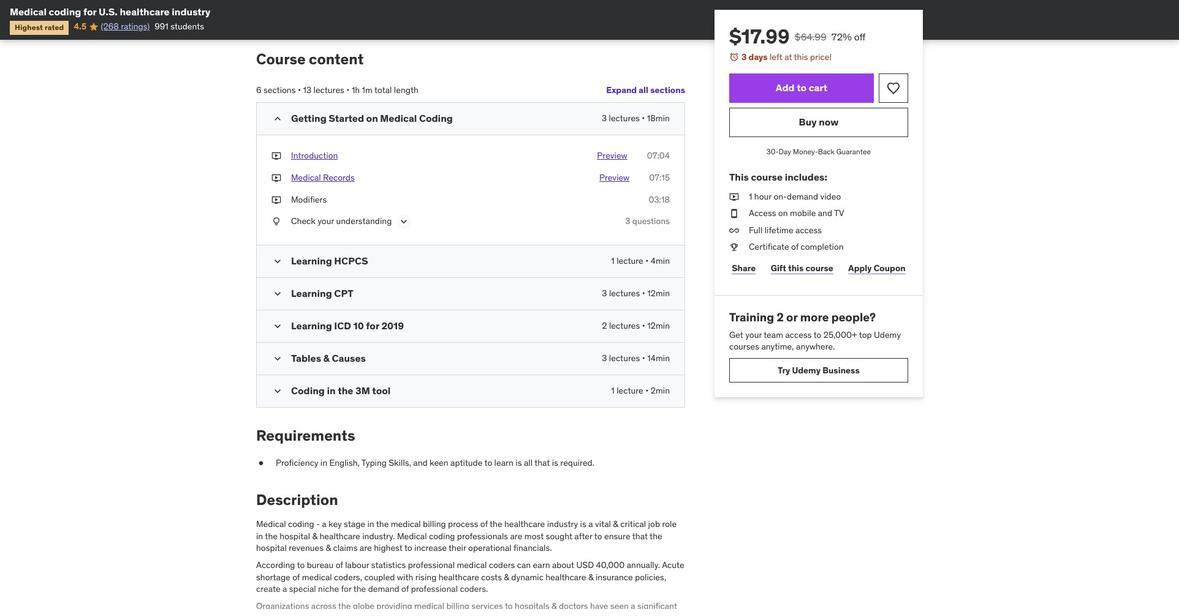 Task type: vqa. For each thing, say whether or not it's contained in the screenshot.
bottommost 7
no



Task type: locate. For each thing, give the bounding box(es) containing it.
2 lecture from the top
[[617, 386, 643, 397]]

this right the at
[[794, 51, 808, 63]]

is up after
[[580, 519, 586, 530]]

0 vertical spatial learning
[[291, 255, 332, 267]]

lecture left 2min at the bottom right
[[617, 386, 643, 397]]

are left most
[[510, 531, 522, 542]]

2 horizontal spatial coding
[[429, 531, 455, 542]]

access down mobile on the right of the page
[[795, 225, 822, 236]]

check
[[291, 216, 316, 227]]

lectures left 14min
[[609, 353, 640, 364]]

lectures down expand
[[609, 113, 640, 124]]

1 horizontal spatial that
[[632, 531, 648, 542]]

of down with
[[401, 584, 409, 595]]

1 up 3 lectures • 12min
[[611, 256, 615, 267]]

1 vertical spatial 1
[[611, 256, 615, 267]]

on up full lifetime access
[[778, 208, 788, 219]]

0 vertical spatial coding
[[419, 112, 453, 125]]

ensure
[[604, 531, 630, 542]]

getting started on medical coding
[[291, 112, 453, 125]]

and left tv
[[818, 208, 832, 219]]

small image for tables
[[271, 353, 284, 365]]

0 horizontal spatial for
[[83, 6, 96, 18]]

industry
[[172, 6, 210, 18], [547, 519, 578, 530]]

1 vertical spatial and
[[413, 458, 428, 469]]

process
[[448, 519, 478, 530]]

1 horizontal spatial all
[[639, 85, 648, 96]]

4 small image from the top
[[271, 386, 284, 398]]

1 horizontal spatial industry
[[547, 519, 578, 530]]

demand inside medical coding - a key stage in the medical billing process of the healthcare industry is a vital & critical job role in the hospital & healthcare industry. medical coding professionals are most sought after to ensure that the hospital revenues & claims are highest to increase their operational financials. according to bureau of labour statistics professional medical coders can earn about usd 40,000 annually. acute shortage of medical coders, coupled with rising healthcare costs & dynamic healthcare & insurance policies, create a special niche for the demand of professional coders.
[[368, 584, 399, 595]]

on right started
[[366, 112, 378, 125]]

1 horizontal spatial udemy
[[874, 330, 901, 341]]

this
[[729, 171, 749, 183]]

and left the keen
[[413, 458, 428, 469]]

72%
[[831, 31, 852, 43]]

12min for learning icd 10 for 2019
[[647, 321, 670, 332]]

2 learning from the top
[[291, 287, 332, 300]]

medical for medical records
[[291, 172, 321, 183]]

a right create
[[282, 584, 287, 595]]

0 vertical spatial and
[[818, 208, 832, 219]]

to down the revenues
[[297, 560, 305, 571]]

2 horizontal spatial a
[[588, 519, 593, 530]]

small image
[[271, 113, 284, 125], [271, 288, 284, 300], [271, 353, 284, 365], [271, 386, 284, 398]]

small image up requirements
[[271, 386, 284, 398]]

medical down bureau
[[302, 572, 332, 583]]

medical up the increase
[[397, 531, 427, 542]]

2 vertical spatial xsmall image
[[729, 242, 739, 254]]

0 vertical spatial 12min
[[647, 288, 670, 299]]

1 vertical spatial your
[[745, 330, 762, 341]]

course
[[256, 49, 306, 68]]

1 horizontal spatial and
[[818, 208, 832, 219]]

xsmall image left full
[[729, 225, 739, 237]]

3 small image from the top
[[271, 353, 284, 365]]

1 vertical spatial all
[[524, 458, 533, 469]]

xsmall image for certificate
[[729, 242, 739, 254]]

coding down billing
[[429, 531, 455, 542]]

0 horizontal spatial sections
[[263, 84, 296, 95]]

0 horizontal spatial course
[[751, 171, 783, 183]]

2 vertical spatial coding
[[429, 531, 455, 542]]

0 vertical spatial course
[[751, 171, 783, 183]]

1 small image from the top
[[271, 256, 284, 268]]

0 vertical spatial hospital
[[280, 531, 310, 542]]

4min
[[651, 256, 670, 267]]

description
[[256, 491, 338, 510]]

usd 40,000
[[576, 560, 625, 571]]

1 vertical spatial professional
[[411, 584, 458, 595]]

professional up rising
[[408, 560, 455, 571]]

2 vertical spatial medical
[[302, 572, 332, 583]]

learn
[[494, 458, 513, 469]]

0 vertical spatial xsmall image
[[729, 191, 739, 203]]

0 horizontal spatial are
[[360, 543, 372, 554]]

udemy
[[874, 330, 901, 341], [792, 365, 821, 376]]

3 left questions
[[625, 216, 630, 227]]

people?
[[831, 310, 876, 325]]

1 horizontal spatial 2
[[777, 310, 784, 325]]

3 xsmall image from the top
[[729, 242, 739, 254]]

small image for learning hcpcs
[[271, 256, 284, 268]]

1 horizontal spatial are
[[510, 531, 522, 542]]

1 sections from the left
[[263, 84, 296, 95]]

try
[[778, 365, 790, 376]]

2 vertical spatial 1
[[611, 386, 615, 397]]

1 vertical spatial 12min
[[647, 321, 670, 332]]

1 vertical spatial industry
[[547, 519, 578, 530]]

2 lectures • 12min
[[602, 321, 670, 332]]

medical
[[10, 6, 47, 18], [380, 112, 417, 125], [291, 172, 321, 183], [256, 519, 286, 530], [397, 531, 427, 542]]

1 vertical spatial access
[[785, 330, 812, 341]]

industry up students
[[172, 6, 210, 18]]

0 horizontal spatial udemy
[[792, 365, 821, 376]]

udemy right "top"
[[874, 330, 901, 341]]

share button
[[729, 256, 758, 281]]

1 vertical spatial medical
[[457, 560, 487, 571]]

buy
[[799, 116, 817, 128]]

2 small image from the top
[[271, 321, 284, 333]]

udemy right "try"
[[792, 365, 821, 376]]

that left required.
[[534, 458, 550, 469]]

0 vertical spatial are
[[510, 531, 522, 542]]

07:15
[[649, 172, 670, 183]]

introduction button
[[291, 150, 338, 162]]

12min down "4min"
[[647, 288, 670, 299]]

2 up 3 lectures • 14min
[[602, 321, 607, 332]]

2 horizontal spatial is
[[580, 519, 586, 530]]

to up anywhere.
[[814, 330, 821, 341]]

can
[[517, 560, 531, 571]]

learning left cpt
[[291, 287, 332, 300]]

course down completion
[[806, 263, 833, 274]]

sections inside dropdown button
[[650, 85, 685, 96]]

1 horizontal spatial sections
[[650, 85, 685, 96]]

this right gift
[[788, 263, 804, 274]]

14min
[[647, 353, 670, 364]]

of up professionals
[[480, 519, 488, 530]]

2 horizontal spatial medical
[[457, 560, 487, 571]]

getting
[[291, 112, 327, 125]]

0 horizontal spatial that
[[534, 458, 550, 469]]

a right -
[[322, 519, 326, 530]]

modifiers
[[291, 194, 327, 205]]

industry.
[[362, 531, 395, 542]]

• left 14min
[[642, 353, 645, 364]]

1
[[749, 191, 752, 202], [611, 256, 615, 267], [611, 386, 615, 397]]

industry up sought
[[547, 519, 578, 530]]

1 horizontal spatial medical
[[391, 519, 421, 530]]

2 vertical spatial for
[[341, 584, 351, 595]]

0 horizontal spatial and
[[413, 458, 428, 469]]

0 horizontal spatial on
[[366, 112, 378, 125]]

medical down their
[[457, 560, 487, 571]]

expand
[[606, 85, 637, 96]]

0 vertical spatial demand
[[787, 191, 818, 202]]

• for getting started on medical coding
[[642, 113, 645, 124]]

small image left learning cpt
[[271, 288, 284, 300]]

industry inside medical coding - a key stage in the medical billing process of the healthcare industry is a vital & critical job role in the hospital & healthcare industry. medical coding professionals are most sought after to ensure that the hospital revenues & claims are highest to increase their operational financials. according to bureau of labour statistics professional medical coders can earn about usd 40,000 annually. acute shortage of medical coders, coupled with rising healthcare costs & dynamic healthcare & insurance policies, create a special niche for the demand of professional coders.
[[547, 519, 578, 530]]

• for learning cpt
[[642, 288, 645, 299]]

xsmall image left proficiency
[[256, 458, 266, 470]]

small image left getting
[[271, 113, 284, 125]]

0 vertical spatial on
[[366, 112, 378, 125]]

for
[[83, 6, 96, 18], [366, 320, 379, 332], [341, 584, 351, 595]]

of up special
[[292, 572, 300, 583]]

0 vertical spatial coding
[[49, 6, 81, 18]]

medical for medical coding for u.s. healthcare industry
[[10, 6, 47, 18]]

2 sections from the left
[[650, 85, 685, 96]]

0 vertical spatial 1
[[749, 191, 752, 202]]

all right learn
[[524, 458, 533, 469]]

special
[[289, 584, 316, 595]]

small image for getting
[[271, 113, 284, 125]]

xsmall image
[[729, 191, 739, 203], [729, 225, 739, 237], [729, 242, 739, 254]]

0 vertical spatial industry
[[172, 6, 210, 18]]

medical down description
[[256, 519, 286, 530]]

the up professionals
[[490, 519, 502, 530]]

hospital up according
[[256, 543, 287, 554]]

1 vertical spatial on
[[778, 208, 788, 219]]

keen
[[430, 458, 448, 469]]

udemy inside "training 2 or more people? get your team access to 25,000+ top udemy courses anytime, anywhere."
[[874, 330, 901, 341]]

demand down the "coupled"
[[368, 584, 399, 595]]

healthcare up ratings)
[[120, 6, 170, 18]]

0 vertical spatial all
[[639, 85, 648, 96]]

$17.99 $64.99 72% off
[[729, 24, 866, 49]]

• down 3 lectures • 12min
[[642, 321, 645, 332]]

• down 1 lecture • 4min
[[642, 288, 645, 299]]

coding left -
[[288, 519, 314, 530]]

0 vertical spatial for
[[83, 6, 96, 18]]

preview left 07:15
[[599, 172, 630, 183]]

try udemy business link
[[729, 358, 908, 383]]

are down industry.
[[360, 543, 372, 554]]

is left required.
[[552, 458, 558, 469]]

2 small image from the top
[[271, 288, 284, 300]]

0 horizontal spatial all
[[524, 458, 533, 469]]

0 horizontal spatial a
[[282, 584, 287, 595]]

0 vertical spatial preview
[[597, 150, 627, 161]]

a
[[322, 519, 326, 530], [588, 519, 593, 530], [282, 584, 287, 595]]

1 vertical spatial udemy
[[792, 365, 821, 376]]

2 vertical spatial learning
[[291, 320, 332, 332]]

1 horizontal spatial your
[[745, 330, 762, 341]]

preview
[[597, 150, 627, 161], [599, 172, 630, 183]]

2 xsmall image from the top
[[729, 225, 739, 237]]

10
[[353, 320, 364, 332]]

1 vertical spatial coding
[[291, 385, 325, 397]]

1 horizontal spatial for
[[341, 584, 351, 595]]

after
[[574, 531, 592, 542]]

1 lecture from the top
[[617, 256, 643, 267]]

preview down 3 lectures • 18min
[[597, 150, 627, 161]]

• left "4min"
[[645, 256, 649, 267]]

2
[[777, 310, 784, 325], [602, 321, 607, 332]]

xsmall image left check
[[271, 216, 281, 228]]

the down coders,
[[353, 584, 366, 595]]

course up hour
[[751, 171, 783, 183]]

professional down rising
[[411, 584, 458, 595]]

billing
[[423, 519, 446, 530]]

1 vertical spatial preview
[[599, 172, 630, 183]]

xsmall image down this
[[729, 191, 739, 203]]

lectures for causes
[[609, 353, 640, 364]]

to down vital
[[594, 531, 602, 542]]

the down job
[[650, 531, 662, 542]]

healthcare down about
[[546, 572, 586, 583]]

• for learning hcpcs
[[645, 256, 649, 267]]

your up courses
[[745, 330, 762, 341]]

coding up rated
[[49, 6, 81, 18]]

coding in the 3m tool
[[291, 385, 391, 397]]

0 horizontal spatial industry
[[172, 6, 210, 18]]

with
[[397, 572, 413, 583]]

0 horizontal spatial demand
[[368, 584, 399, 595]]

cart
[[809, 82, 827, 94]]

1 horizontal spatial demand
[[787, 191, 818, 202]]

• left 18min
[[642, 113, 645, 124]]

left
[[770, 51, 782, 63]]

coding
[[49, 6, 81, 18], [288, 519, 314, 530], [429, 531, 455, 542]]

professionals
[[457, 531, 508, 542]]

that
[[534, 458, 550, 469], [632, 531, 648, 542]]

3 learning from the top
[[291, 320, 332, 332]]

medical inside button
[[291, 172, 321, 183]]

xsmall image
[[271, 150, 281, 162], [271, 172, 281, 184], [271, 194, 281, 206], [729, 208, 739, 220], [271, 216, 281, 228], [256, 458, 266, 470]]

small image left tables
[[271, 353, 284, 365]]

learning for learning cpt
[[291, 287, 332, 300]]

about
[[552, 560, 574, 571]]

anywhere.
[[796, 342, 835, 353]]

1 for learning hcpcs
[[611, 256, 615, 267]]

2 12min from the top
[[647, 321, 670, 332]]

3 lectures • 18min
[[602, 113, 670, 124]]

a left vital
[[588, 519, 593, 530]]

small image
[[271, 256, 284, 268], [271, 321, 284, 333]]

back
[[818, 147, 835, 156]]

small image for learning
[[271, 288, 284, 300]]

access down or
[[785, 330, 812, 341]]

1 xsmall image from the top
[[729, 191, 739, 203]]

1 vertical spatial small image
[[271, 321, 284, 333]]

0 horizontal spatial medical
[[302, 572, 332, 583]]

3 for tables & causes
[[602, 353, 607, 364]]

3 for learning cpt
[[602, 288, 607, 299]]

3 down "2 lectures • 12min"
[[602, 353, 607, 364]]

coding for for
[[49, 6, 81, 18]]

0 vertical spatial your
[[318, 216, 334, 227]]

1 12min from the top
[[647, 288, 670, 299]]

& insurance
[[588, 572, 633, 583]]

1 horizontal spatial coding
[[288, 519, 314, 530]]

xsmall image for 1
[[729, 191, 739, 203]]

is right learn
[[516, 458, 522, 469]]

1 learning from the top
[[291, 255, 332, 267]]

for down coders,
[[341, 584, 351, 595]]

your right check
[[318, 216, 334, 227]]

content
[[309, 49, 364, 68]]

hospital up the revenues
[[280, 531, 310, 542]]

all right expand
[[639, 85, 648, 96]]

course content
[[256, 49, 364, 68]]

according
[[256, 560, 295, 571]]

1 small image from the top
[[271, 113, 284, 125]]

12min
[[647, 288, 670, 299], [647, 321, 670, 332]]

add to cart
[[776, 82, 827, 94]]

3 up "2 lectures • 12min"
[[602, 288, 607, 299]]

medical up highest
[[10, 6, 47, 18]]

xsmall image up share
[[729, 242, 739, 254]]

1 vertical spatial lecture
[[617, 386, 643, 397]]

0 vertical spatial lecture
[[617, 256, 643, 267]]

sections
[[263, 84, 296, 95], [650, 85, 685, 96]]

your inside "training 2 or more people? get your team access to 25,000+ top udemy courses anytime, anywhere."
[[745, 330, 762, 341]]

total
[[374, 84, 392, 95]]

introduction
[[291, 150, 338, 161]]

0 vertical spatial small image
[[271, 256, 284, 268]]

required.
[[560, 458, 594, 469]]

and
[[818, 208, 832, 219], [413, 458, 428, 469]]

0 vertical spatial that
[[534, 458, 550, 469]]

sections right 6
[[263, 84, 296, 95]]

1h 1m
[[352, 84, 373, 95]]

1 vertical spatial for
[[366, 320, 379, 332]]

anytime,
[[761, 342, 794, 353]]

0 vertical spatial udemy
[[874, 330, 901, 341]]

xsmall image for full
[[729, 225, 739, 237]]

that inside medical coding - a key stage in the medical billing process of the healthcare industry is a vital & critical job role in the hospital & healthcare industry. medical coding professionals are most sought after to ensure that the hospital revenues & claims are highest to increase their operational financials. according to bureau of labour statistics professional medical coders can earn about usd 40,000 annually. acute shortage of medical coders, coupled with rising healthcare costs & dynamic healthcare & insurance policies, create a special niche for the demand of professional coders.
[[632, 531, 648, 542]]

rated
[[45, 23, 64, 32]]

& claims
[[326, 543, 358, 554]]

1 horizontal spatial is
[[552, 458, 558, 469]]

1 vertical spatial that
[[632, 531, 648, 542]]

professional
[[408, 560, 455, 571], [411, 584, 458, 595]]

3 lectures • 12min
[[602, 288, 670, 299]]

learning up learning cpt
[[291, 255, 332, 267]]

lectures for on
[[609, 113, 640, 124]]

1 left hour
[[749, 191, 752, 202]]

in up industry.
[[367, 519, 374, 530]]

for right 10
[[366, 320, 379, 332]]

all inside dropdown button
[[639, 85, 648, 96]]

1 vertical spatial xsmall image
[[729, 225, 739, 237]]

• for learning icd 10 for 2019
[[642, 321, 645, 332]]

apply coupon button
[[846, 256, 908, 281]]

includes:
[[785, 171, 827, 183]]

expand all sections button
[[606, 78, 685, 103]]

0 horizontal spatial coding
[[49, 6, 81, 18]]

rising
[[415, 572, 436, 583]]

2 horizontal spatial for
[[366, 320, 379, 332]]

sought
[[546, 531, 572, 542]]

access
[[795, 225, 822, 236], [785, 330, 812, 341]]

1 vertical spatial learning
[[291, 287, 332, 300]]

1 vertical spatial coding
[[288, 519, 314, 530]]

your
[[318, 216, 334, 227], [745, 330, 762, 341]]

learning left the icd at the bottom left
[[291, 320, 332, 332]]

1 vertical spatial course
[[806, 263, 833, 274]]

to inside button
[[797, 82, 807, 94]]

1 vertical spatial demand
[[368, 584, 399, 595]]



Task type: describe. For each thing, give the bounding box(es) containing it.
to inside "training 2 or more people? get your team access to 25,000+ top udemy courses anytime, anywhere."
[[814, 330, 821, 341]]

ratings)
[[121, 21, 150, 32]]

length
[[394, 84, 418, 95]]

lecture for learning hcpcs
[[617, 256, 643, 267]]

stage
[[344, 519, 365, 530]]

highest
[[374, 543, 402, 554]]

revenues
[[289, 543, 324, 554]]

learning for learning hcpcs
[[291, 255, 332, 267]]

30-
[[766, 147, 779, 156]]

guarantee
[[836, 147, 871, 156]]

small image for coding
[[271, 386, 284, 398]]

3 days left at this price!
[[741, 51, 832, 63]]

preview for 07:15
[[599, 172, 630, 183]]

learning hcpcs
[[291, 255, 368, 267]]

tv
[[834, 208, 844, 219]]

• for tables & causes
[[642, 353, 645, 364]]

3 for getting started on medical coding
[[602, 113, 607, 124]]

0 horizontal spatial your
[[318, 216, 334, 227]]

(268 ratings)
[[101, 21, 150, 32]]

buy now
[[799, 116, 839, 128]]

$17.99
[[729, 24, 790, 49]]

operational
[[468, 543, 512, 554]]

lectures up "2 lectures • 12min"
[[609, 288, 640, 299]]

more
[[800, 310, 829, 325]]

0 horizontal spatial coding
[[291, 385, 325, 397]]

healthcare up coders.
[[439, 572, 479, 583]]

in up according
[[256, 531, 263, 542]]

full lifetime access
[[749, 225, 822, 236]]

4.5
[[74, 21, 87, 32]]

students
[[170, 21, 204, 32]]

6
[[256, 84, 261, 95]]

icd
[[334, 320, 351, 332]]

learning for learning icd 10 for 2019
[[291, 320, 332, 332]]

coders.
[[460, 584, 488, 595]]

now
[[819, 116, 839, 128]]

on-
[[774, 191, 787, 202]]

xsmall image left the introduction button
[[271, 150, 281, 162]]

12min for learning cpt
[[647, 288, 670, 299]]

is inside medical coding - a key stage in the medical billing process of the healthcare industry is a vital & critical job role in the hospital & healthcare industry. medical coding professionals are most sought after to ensure that the hospital revenues & claims are highest to increase their operational financials. according to bureau of labour statistics professional medical coders can earn about usd 40,000 annually. acute shortage of medical coders, coupled with rising healthcare costs & dynamic healthcare & insurance policies, create a special niche for the demand of professional coders.
[[580, 519, 586, 530]]

their
[[449, 543, 466, 554]]

access inside "training 2 or more people? get your team access to 25,000+ top udemy courses anytime, anywhere."
[[785, 330, 812, 341]]

shortage
[[256, 572, 290, 583]]

most
[[524, 531, 544, 542]]

for inside medical coding - a key stage in the medical billing process of the healthcare industry is a vital & critical job role in the hospital & healthcare industry. medical coding professionals are most sought after to ensure that the hospital revenues & claims are highest to increase their operational financials. according to bureau of labour statistics professional medical coders can earn about usd 40,000 annually. acute shortage of medical coders, coupled with rising healthcare costs & dynamic healthcare & insurance policies, create a special niche for the demand of professional coders.
[[341, 584, 351, 595]]

access
[[749, 208, 776, 219]]

$64.99
[[795, 31, 827, 43]]

statistics
[[371, 560, 406, 571]]

to left learn
[[484, 458, 492, 469]]

highest rated
[[15, 23, 64, 32]]

• for coding in the 3m tool
[[645, 386, 649, 397]]

3 questions
[[625, 216, 670, 227]]

3 lectures • 14min
[[602, 353, 670, 364]]

show lecture description image
[[398, 216, 410, 228]]

0 vertical spatial access
[[795, 225, 822, 236]]

policies,
[[635, 572, 666, 583]]

acute
[[662, 560, 684, 571]]

tool
[[372, 385, 391, 397]]

991 students
[[155, 21, 204, 32]]

increase
[[414, 543, 447, 554]]

coding for -
[[288, 519, 314, 530]]

1 horizontal spatial course
[[806, 263, 833, 274]]

requirements
[[256, 427, 355, 446]]

xsmall image left access
[[729, 208, 739, 220]]

0 vertical spatial medical
[[391, 519, 421, 530]]

understanding
[[336, 216, 392, 227]]

medical records button
[[291, 172, 355, 184]]

started
[[329, 112, 364, 125]]

causes
[[332, 352, 366, 365]]

or
[[786, 310, 798, 325]]

coders
[[489, 560, 515, 571]]

lecture for coding in the 3m tool
[[617, 386, 643, 397]]

1 vertical spatial this
[[788, 263, 804, 274]]

hcpcs
[[334, 255, 368, 267]]

english,
[[329, 458, 360, 469]]

costs
[[481, 572, 502, 583]]

cpt
[[334, 287, 353, 300]]

xsmall image left modifiers
[[271, 194, 281, 206]]

healthcare up most
[[504, 519, 545, 530]]

skills,
[[389, 458, 411, 469]]

tables & causes
[[291, 352, 366, 365]]

0 horizontal spatial 2
[[602, 321, 607, 332]]

3 right alarm icon
[[741, 51, 747, 63]]

learning cpt
[[291, 287, 353, 300]]

xsmall image left medical records button
[[271, 172, 281, 184]]

the up industry.
[[376, 519, 389, 530]]

annually.
[[627, 560, 660, 571]]

• left 1h 1m
[[346, 84, 350, 95]]

apply coupon
[[848, 263, 906, 274]]

full
[[749, 225, 763, 236]]

of down full lifetime access
[[791, 242, 799, 253]]

0 vertical spatial professional
[[408, 560, 455, 571]]

price!
[[810, 51, 832, 63]]

of up coders,
[[336, 560, 343, 571]]

training 2 or more people? get your team access to 25,000+ top udemy courses anytime, anywhere.
[[729, 310, 901, 353]]

niche
[[318, 584, 339, 595]]

access on mobile and tv
[[749, 208, 844, 219]]

add
[[776, 82, 795, 94]]

earn
[[533, 560, 550, 571]]

the up according
[[265, 531, 278, 542]]

991
[[155, 21, 168, 32]]

0 horizontal spatial is
[[516, 458, 522, 469]]

labour
[[345, 560, 369, 571]]

u.s.
[[99, 6, 118, 18]]

off
[[854, 31, 866, 43]]

certificate of completion
[[749, 242, 844, 253]]

to right the highest
[[404, 543, 412, 554]]

0 vertical spatial this
[[794, 51, 808, 63]]

share
[[732, 263, 756, 274]]

lectures right the 13 on the left top of page
[[313, 84, 344, 95]]

• left the 13 on the left top of page
[[298, 84, 301, 95]]

1 for coding in the 3m tool
[[611, 386, 615, 397]]

2 inside "training 2 or more people? get your team access to 25,000+ top udemy courses anytime, anywhere."
[[777, 310, 784, 325]]

medical for medical coding - a key stage in the medical billing process of the healthcare industry is a vital & critical job role in the hospital & healthcare industry. medical coding professionals are most sought after to ensure that the hospital revenues & claims are highest to increase their operational financials. according to bureau of labour statistics professional medical coders can earn about usd 40,000 annually. acute shortage of medical coders, coupled with rising healthcare costs & dynamic healthcare & insurance policies, create a special niche for the demand of professional coders.
[[256, 519, 286, 530]]

wishlist image
[[886, 81, 901, 95]]

key
[[328, 519, 342, 530]]

the left 3m
[[338, 385, 353, 397]]

small image for learning icd 10 for 2019
[[271, 321, 284, 333]]

mobile
[[790, 208, 816, 219]]

1 horizontal spatial coding
[[419, 112, 453, 125]]

medical down length
[[380, 112, 417, 125]]

1 vertical spatial hospital
[[256, 543, 287, 554]]

lectures for 10
[[609, 321, 640, 332]]

preview for 07:04
[[597, 150, 627, 161]]

1 vertical spatial are
[[360, 543, 372, 554]]

alarm image
[[729, 52, 739, 62]]

1 horizontal spatial on
[[778, 208, 788, 219]]

in left 3m
[[327, 385, 336, 397]]

hour
[[754, 191, 772, 202]]

days
[[749, 51, 768, 63]]

in left english,
[[320, 458, 327, 469]]

&
[[323, 352, 330, 365]]

check your understanding
[[291, 216, 392, 227]]

training
[[729, 310, 774, 325]]

gift this course link
[[768, 256, 836, 281]]

1 horizontal spatial a
[[322, 519, 326, 530]]



